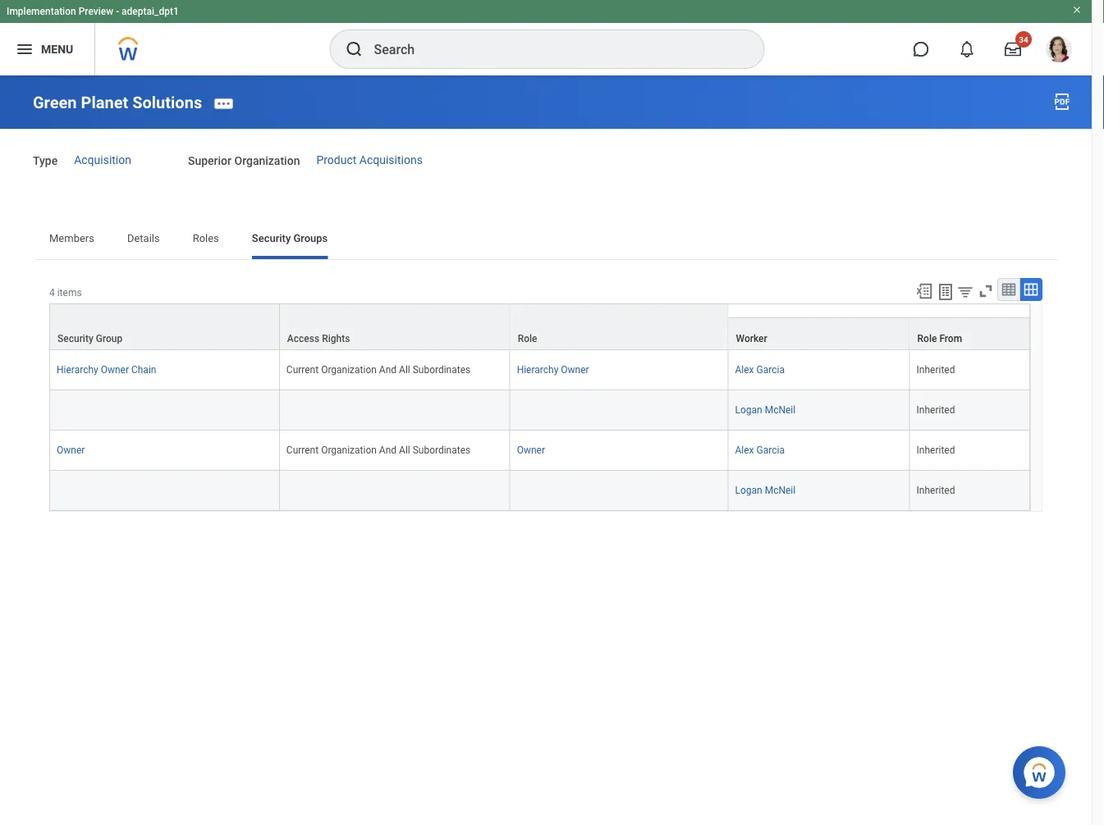Task type: locate. For each thing, give the bounding box(es) containing it.
logan mcneil link
[[735, 401, 796, 416], [735, 482, 796, 497]]

0 vertical spatial garcia
[[757, 365, 785, 376]]

0 vertical spatial logan
[[735, 405, 762, 416]]

1 vertical spatial garcia
[[757, 445, 785, 456]]

2 garcia from the top
[[757, 445, 785, 456]]

1 current organization and all subordinates from the top
[[286, 365, 471, 376]]

cell
[[49, 391, 280, 431], [280, 391, 510, 431], [510, 391, 729, 431], [49, 471, 280, 511], [280, 471, 510, 511], [510, 471, 729, 511]]

0 vertical spatial logan mcneil link
[[735, 401, 796, 416]]

2 subordinates from the top
[[413, 445, 471, 456]]

green planet solutions link
[[33, 93, 202, 112]]

5 row from the top
[[49, 431, 1030, 471]]

2 owner link from the left
[[517, 442, 545, 456]]

logan
[[735, 405, 762, 416], [735, 485, 762, 497]]

2 alex garcia link from the top
[[735, 442, 785, 456]]

adeptai_dpt1
[[122, 6, 179, 17]]

1 vertical spatial all
[[399, 445, 410, 456]]

solutions
[[132, 93, 202, 112]]

acquisition link
[[74, 153, 131, 167]]

garcia for owner
[[757, 445, 785, 456]]

1 hierarchy from the left
[[57, 365, 98, 376]]

1 mcneil from the top
[[765, 405, 796, 416]]

product acquisitions link
[[316, 153, 423, 167]]

2 mcneil from the top
[[765, 485, 796, 497]]

superior organization
[[188, 155, 300, 168]]

fullscreen image
[[977, 282, 995, 300]]

alex
[[735, 365, 754, 376], [735, 445, 754, 456]]

alex for owner
[[735, 445, 754, 456]]

1 vertical spatial subordinates
[[413, 445, 471, 456]]

garcia
[[757, 365, 785, 376], [757, 445, 785, 456]]

current organization and all subordinates
[[286, 365, 471, 376], [286, 445, 471, 456]]

1 logan mcneil link from the top
[[735, 401, 796, 416]]

role left from
[[917, 333, 937, 345]]

2 logan mcneil from the top
[[735, 485, 796, 497]]

menu
[[41, 42, 73, 56]]

export to excel image
[[915, 282, 933, 300]]

1 vertical spatial and
[[379, 445, 397, 456]]

1 vertical spatial current organization and all subordinates
[[286, 445, 471, 456]]

4 items
[[49, 287, 82, 299]]

implementation
[[7, 6, 76, 17]]

1 horizontal spatial security
[[252, 232, 291, 244]]

group
[[96, 333, 122, 345]]

2 inherited from the top
[[917, 405, 955, 416]]

all
[[399, 365, 410, 376], [399, 445, 410, 456]]

close environment banner image
[[1072, 5, 1082, 15]]

role
[[518, 333, 537, 345], [917, 333, 937, 345]]

roles
[[193, 232, 219, 244]]

0 horizontal spatial owner link
[[57, 442, 85, 456]]

1 alex from the top
[[735, 365, 754, 376]]

rights
[[322, 333, 350, 345]]

security inside tab list
[[252, 232, 291, 244]]

2 alex garcia from the top
[[735, 445, 785, 456]]

row containing worker
[[49, 318, 1030, 351]]

row
[[49, 304, 1030, 351], [49, 318, 1030, 351], [49, 351, 1030, 391], [49, 391, 1030, 431], [49, 431, 1030, 471], [49, 471, 1030, 511]]

expand table image
[[1023, 282, 1039, 298]]

owner
[[101, 365, 129, 376], [561, 365, 589, 376], [57, 445, 85, 456], [517, 445, 545, 456]]

1 subordinates from the top
[[413, 365, 471, 376]]

34
[[1019, 34, 1028, 44]]

2 hierarchy from the left
[[517, 365, 559, 376]]

items
[[57, 287, 82, 299]]

tab list
[[33, 220, 1059, 259]]

row containing hierarchy owner chain
[[49, 351, 1030, 391]]

1 inherited from the top
[[917, 365, 955, 376]]

hierarchy for hierarchy owner chain
[[57, 365, 98, 376]]

type
[[33, 155, 58, 168]]

1 vertical spatial logan mcneil link
[[735, 482, 796, 497]]

0 vertical spatial subordinates
[[413, 365, 471, 376]]

1 vertical spatial logan mcneil
[[735, 485, 796, 497]]

hierarchy owner chain
[[57, 365, 156, 376]]

hierarchy owner
[[517, 365, 589, 376]]

product
[[316, 153, 357, 167]]

1 horizontal spatial hierarchy
[[517, 365, 559, 376]]

logan mcneil
[[735, 405, 796, 416], [735, 485, 796, 497]]

worker
[[736, 333, 767, 345]]

1 logan mcneil from the top
[[735, 405, 796, 416]]

security left groups
[[252, 232, 291, 244]]

1 current from the top
[[286, 365, 319, 376]]

access rights button
[[280, 305, 510, 350]]

1 alex garcia from the top
[[735, 365, 785, 376]]

0 vertical spatial logan mcneil
[[735, 405, 796, 416]]

0 vertical spatial mcneil
[[765, 405, 796, 416]]

mcneil
[[765, 405, 796, 416], [765, 485, 796, 497]]

hierarchy
[[57, 365, 98, 376], [517, 365, 559, 376]]

1 horizontal spatial role
[[917, 333, 937, 345]]

3 inherited from the top
[[917, 445, 955, 456]]

green
[[33, 93, 77, 112]]

export to worksheets image
[[936, 282, 956, 302]]

inherited
[[917, 365, 955, 376], [917, 405, 955, 416], [917, 445, 955, 456], [917, 485, 955, 497]]

0 horizontal spatial hierarchy
[[57, 365, 98, 376]]

1 vertical spatial logan
[[735, 485, 762, 497]]

current organization and all subordinates for owner
[[286, 445, 471, 456]]

1 vertical spatial alex garcia
[[735, 445, 785, 456]]

alex garcia link for owner
[[735, 442, 785, 456]]

role up hierarchy owner link
[[518, 333, 537, 345]]

1 alex garcia link from the top
[[735, 361, 785, 376]]

0 horizontal spatial role
[[518, 333, 537, 345]]

current for owner
[[286, 445, 319, 456]]

0 vertical spatial current organization and all subordinates
[[286, 365, 471, 376]]

4
[[49, 287, 55, 299]]

notifications large image
[[959, 41, 975, 57]]

3 row from the top
[[49, 351, 1030, 391]]

1 vertical spatial organization
[[321, 365, 377, 376]]

from
[[939, 333, 962, 345]]

toolbar
[[908, 278, 1043, 304]]

2 role from the left
[[917, 333, 937, 345]]

and
[[379, 365, 397, 376], [379, 445, 397, 456]]

2 logan mcneil link from the top
[[735, 482, 796, 497]]

subordinates for hierarchy owner
[[413, 365, 471, 376]]

2 row from the top
[[49, 318, 1030, 351]]

2 and from the top
[[379, 445, 397, 456]]

tab list containing members
[[33, 220, 1059, 259]]

security left group on the top
[[57, 333, 93, 345]]

2 logan from the top
[[735, 485, 762, 497]]

0 vertical spatial alex garcia link
[[735, 361, 785, 376]]

role from button
[[910, 319, 1029, 350]]

0 vertical spatial and
[[379, 365, 397, 376]]

members
[[49, 232, 94, 244]]

security inside popup button
[[57, 333, 93, 345]]

0 vertical spatial alex
[[735, 365, 754, 376]]

1 garcia from the top
[[757, 365, 785, 376]]

owner link
[[57, 442, 85, 456], [517, 442, 545, 456]]

organization for hierarchy owner chain
[[321, 365, 377, 376]]

1 vertical spatial security
[[57, 333, 93, 345]]

row containing owner
[[49, 431, 1030, 471]]

2 current organization and all subordinates from the top
[[286, 445, 471, 456]]

preview
[[79, 6, 113, 17]]

role inside 'role' popup button
[[518, 333, 537, 345]]

planet
[[81, 93, 128, 112]]

current for hierarchy owner chain
[[286, 365, 319, 376]]

profile logan mcneil image
[[1046, 36, 1072, 66]]

1 vertical spatial current
[[286, 445, 319, 456]]

1 all from the top
[[399, 365, 410, 376]]

current organization and all subordinates for hierarchy owner
[[286, 365, 471, 376]]

2 all from the top
[[399, 445, 410, 456]]

select to filter grid data image
[[956, 283, 974, 300]]

alex garcia
[[735, 365, 785, 376], [735, 445, 785, 456]]

2 alex from the top
[[735, 445, 754, 456]]

organization for owner
[[321, 445, 377, 456]]

alex garcia link
[[735, 361, 785, 376], [735, 442, 785, 456]]

1 row from the top
[[49, 304, 1030, 351]]

0 vertical spatial current
[[286, 365, 319, 376]]

and for hierarchy owner
[[379, 365, 397, 376]]

1 role from the left
[[518, 333, 537, 345]]

implementation preview -   adeptai_dpt1
[[7, 6, 179, 17]]

1 vertical spatial mcneil
[[765, 485, 796, 497]]

security for security group
[[57, 333, 93, 345]]

all for hierarchy owner
[[399, 365, 410, 376]]

1 logan from the top
[[735, 405, 762, 416]]

1 and from the top
[[379, 365, 397, 376]]

current
[[286, 365, 319, 376], [286, 445, 319, 456]]

2 vertical spatial organization
[[321, 445, 377, 456]]

security
[[252, 232, 291, 244], [57, 333, 93, 345]]

1 vertical spatial alex garcia link
[[735, 442, 785, 456]]

organization
[[234, 155, 300, 168], [321, 365, 377, 376], [321, 445, 377, 456]]

row containing security group
[[49, 304, 1030, 351]]

acquisition
[[74, 153, 131, 167]]

2 current from the top
[[286, 445, 319, 456]]

0 vertical spatial security
[[252, 232, 291, 244]]

0 horizontal spatial security
[[57, 333, 93, 345]]

security groups
[[252, 232, 328, 244]]

0 vertical spatial alex garcia
[[735, 365, 785, 376]]

1 vertical spatial alex
[[735, 445, 754, 456]]

0 vertical spatial all
[[399, 365, 410, 376]]

subordinates
[[413, 365, 471, 376], [413, 445, 471, 456]]

1 horizontal spatial owner link
[[517, 442, 545, 456]]

role inside role from popup button
[[917, 333, 937, 345]]

role for role from
[[917, 333, 937, 345]]

search image
[[344, 39, 364, 59]]

mcneil for 1st row from the bottom of the "green planet solutions" main content
[[765, 485, 796, 497]]



Task type: vqa. For each thing, say whether or not it's contained in the screenshot.
second chevron down small image from the bottom of the 'Navigation Pane' region
no



Task type: describe. For each thing, give the bounding box(es) containing it.
toolbar inside "green planet solutions" main content
[[908, 278, 1043, 304]]

alex garcia link for hierarchy owner
[[735, 361, 785, 376]]

hierarchy owner chain link
[[57, 361, 156, 376]]

security for security groups
[[252, 232, 291, 244]]

menu banner
[[0, 0, 1092, 76]]

logan mcneil for third row from the bottom
[[735, 405, 796, 416]]

access
[[287, 333, 320, 345]]

hierarchy for hierarchy owner
[[517, 365, 559, 376]]

0 vertical spatial organization
[[234, 155, 300, 168]]

alex garcia for hierarchy owner
[[735, 365, 785, 376]]

tab list inside "green planet solutions" main content
[[33, 220, 1059, 259]]

role button
[[510, 305, 728, 350]]

acquisitions
[[359, 153, 423, 167]]

menu button
[[0, 23, 95, 76]]

role for role
[[518, 333, 537, 345]]

garcia for hierarchy owner
[[757, 365, 785, 376]]

34 button
[[995, 31, 1032, 67]]

hierarchy owner link
[[517, 361, 589, 376]]

logan mcneil for 1st row from the bottom of the "green planet solutions" main content
[[735, 485, 796, 497]]

access rights
[[287, 333, 350, 345]]

Search Workday  search field
[[374, 31, 730, 67]]

and for owner
[[379, 445, 397, 456]]

worker button
[[729, 319, 909, 350]]

superior
[[188, 155, 232, 168]]

green planet solutions main content
[[0, 76, 1092, 586]]

role from
[[917, 333, 962, 345]]

green planet solutions
[[33, 93, 202, 112]]

inbox large image
[[1005, 41, 1021, 57]]

4 inherited from the top
[[917, 485, 955, 497]]

chain
[[131, 365, 156, 376]]

-
[[116, 6, 119, 17]]

logan mcneil link for 1st row from the bottom of the "green planet solutions" main content
[[735, 482, 796, 497]]

mcneil for third row from the bottom
[[765, 405, 796, 416]]

1 owner link from the left
[[57, 442, 85, 456]]

subordinates for owner
[[413, 445, 471, 456]]

view printable version (pdf) image
[[1052, 92, 1072, 112]]

4 row from the top
[[49, 391, 1030, 431]]

groups
[[293, 232, 328, 244]]

alex for hierarchy owner
[[735, 365, 754, 376]]

alex garcia for owner
[[735, 445, 785, 456]]

all for owner
[[399, 445, 410, 456]]

security group
[[57, 333, 122, 345]]

justify image
[[15, 39, 34, 59]]

security group button
[[50, 305, 279, 350]]

details
[[127, 232, 160, 244]]

product acquisitions
[[316, 153, 423, 167]]

6 row from the top
[[49, 471, 1030, 511]]

table image
[[1001, 282, 1017, 298]]

logan mcneil link for third row from the bottom
[[735, 401, 796, 416]]



